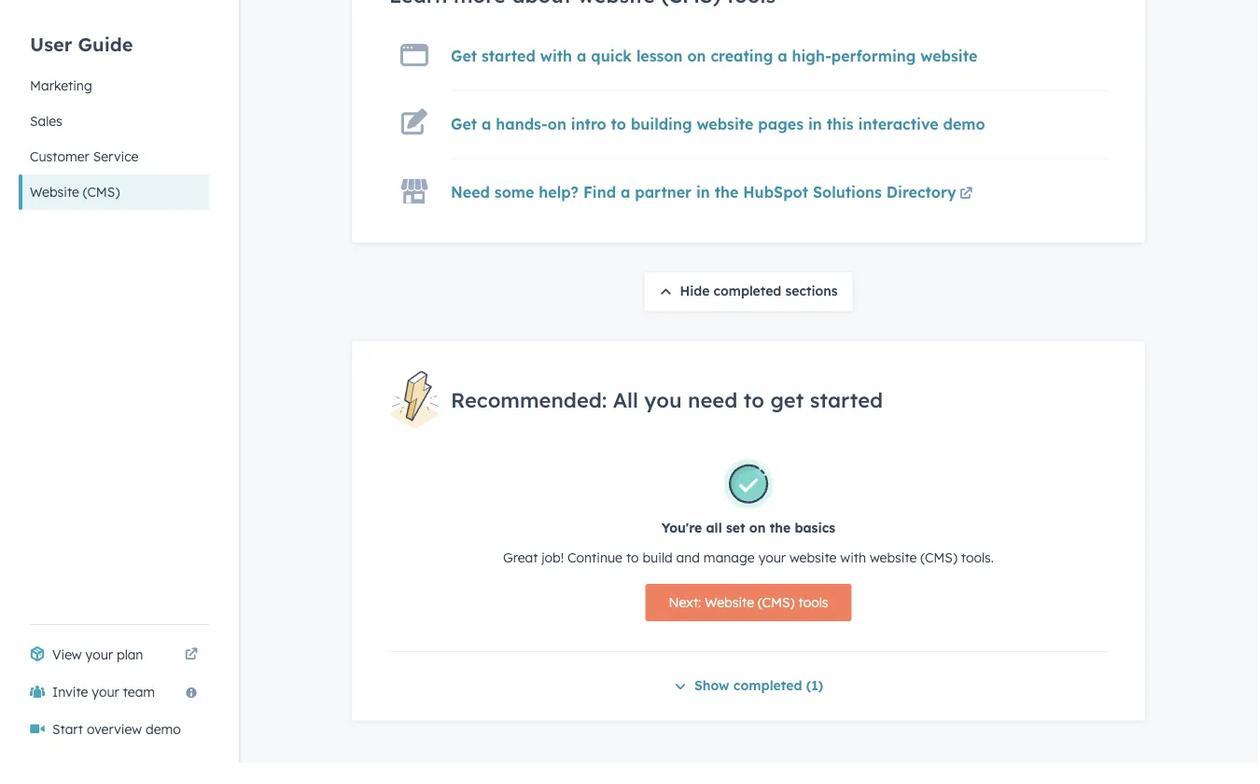 Task type: describe. For each thing, give the bounding box(es) containing it.
partner
[[635, 183, 692, 201]]

lesson
[[637, 46, 683, 65]]

website (cms) button
[[19, 175, 209, 210]]

get a hands-on intro to building website pages in this interactive demo link
[[451, 115, 985, 133]]

get
[[770, 387, 804, 413]]

overview
[[87, 722, 142, 738]]

and
[[676, 550, 700, 567]]

1 vertical spatial (cms)
[[921, 550, 958, 567]]

user guide views element
[[19, 0, 209, 210]]

get started with a quick lesson on creating a high-performing website link
[[451, 46, 978, 65]]

hide
[[680, 283, 710, 299]]

user
[[30, 32, 72, 56]]

hide completed sections
[[680, 283, 838, 299]]

the inside the need some help? find a partner in the hubspot solutions directory link
[[715, 183, 739, 201]]

recommended: all you need to get started
[[451, 387, 883, 413]]

a left hands-
[[482, 115, 491, 133]]

high-
[[792, 46, 832, 65]]

next: website (cms) tools button
[[645, 585, 852, 622]]

website inside website (cms) button
[[30, 184, 79, 200]]

plan
[[117, 647, 143, 663]]

performing
[[831, 46, 916, 65]]

basics
[[795, 521, 836, 537]]

recommended:
[[451, 387, 607, 413]]

some
[[495, 183, 534, 201]]

1 vertical spatial started
[[810, 387, 883, 413]]

all
[[706, 521, 722, 537]]

great job! continue to build and manage your website with website (cms) tools.
[[503, 550, 994, 567]]

website down basics
[[790, 550, 837, 567]]

show completed (1)
[[694, 678, 823, 695]]

building
[[631, 115, 692, 133]]

intro
[[571, 115, 606, 133]]

team
[[123, 684, 155, 701]]

get started with a quick lesson on creating a high-performing website
[[451, 46, 978, 65]]

user guide
[[30, 32, 133, 56]]

get a hands-on intro to building website pages in this interactive demo
[[451, 115, 985, 133]]

(cms) inside button
[[83, 184, 120, 200]]

on for set
[[749, 521, 766, 537]]

customer service
[[30, 148, 139, 165]]

website right performing
[[921, 46, 978, 65]]

1 vertical spatial the
[[770, 521, 791, 537]]

invite your team
[[52, 684, 155, 701]]

1 horizontal spatial on
[[687, 46, 706, 65]]

you
[[644, 387, 682, 413]]

1 horizontal spatial with
[[840, 550, 866, 567]]

your for team
[[92, 684, 119, 701]]

you're all set on the basics
[[662, 521, 836, 537]]

tools.
[[961, 550, 994, 567]]

all
[[613, 387, 638, 413]]

next:
[[669, 595, 701, 612]]

guide
[[78, 32, 133, 56]]

next: website (cms) tools
[[669, 595, 828, 612]]

2 vertical spatial to
[[626, 550, 639, 567]]

start
[[52, 722, 83, 738]]

need some help? find a partner in the hubspot solutions directory link
[[451, 183, 976, 206]]

0 vertical spatial to
[[611, 115, 626, 133]]

hubspot
[[743, 183, 808, 201]]

your for plan
[[85, 647, 113, 663]]

need
[[688, 387, 738, 413]]

view your plan link
[[19, 637, 209, 674]]

get for get a hands-on intro to building website pages in this interactive demo
[[451, 115, 477, 133]]

job!
[[542, 550, 564, 567]]

customer service button
[[19, 139, 209, 175]]

1 vertical spatial to
[[744, 387, 764, 413]]



Task type: locate. For each thing, give the bounding box(es) containing it.
the
[[715, 183, 739, 201], [770, 521, 791, 537]]

1 horizontal spatial demo
[[943, 115, 985, 133]]

website right the next:
[[705, 595, 754, 612]]

a left quick
[[577, 46, 587, 65]]

completed inside button
[[734, 678, 802, 695]]

marketing
[[30, 77, 92, 94]]

on
[[687, 46, 706, 65], [548, 115, 566, 133], [749, 521, 766, 537]]

0 horizontal spatial with
[[540, 46, 572, 65]]

0 horizontal spatial started
[[482, 46, 536, 65]]

sales
[[30, 113, 62, 129]]

sales button
[[19, 104, 209, 139]]

1 vertical spatial demo
[[146, 722, 181, 738]]

(cms) left tools
[[758, 595, 795, 612]]

continue
[[568, 550, 623, 567]]

great
[[503, 550, 538, 567]]

0 vertical spatial (cms)
[[83, 184, 120, 200]]

invite your team button
[[19, 674, 209, 711]]

invite
[[52, 684, 88, 701]]

help?
[[539, 183, 579, 201]]

2 vertical spatial on
[[749, 521, 766, 537]]

your left plan
[[85, 647, 113, 663]]

you're
[[662, 521, 702, 537]]

2 get from the top
[[451, 115, 477, 133]]

link opens in a new window image
[[960, 183, 973, 206], [960, 188, 973, 201], [185, 644, 198, 666], [185, 649, 198, 662]]

1 vertical spatial with
[[840, 550, 866, 567]]

pages
[[758, 115, 804, 133]]

completed for show
[[734, 678, 802, 695]]

0 horizontal spatial in
[[696, 183, 710, 201]]

completed inside button
[[714, 283, 782, 299]]

2 horizontal spatial on
[[749, 521, 766, 537]]

your left 'team'
[[92, 684, 119, 701]]

need some help? find a partner in the hubspot solutions directory
[[451, 183, 956, 201]]

website left the tools.
[[870, 550, 917, 567]]

view
[[52, 647, 82, 663]]

set
[[726, 521, 745, 537]]

0 horizontal spatial on
[[548, 115, 566, 133]]

0 vertical spatial your
[[759, 550, 786, 567]]

build
[[643, 550, 673, 567]]

website inside next: website (cms) tools button
[[705, 595, 754, 612]]

1 vertical spatial website
[[705, 595, 754, 612]]

creating
[[711, 46, 773, 65]]

to left get
[[744, 387, 764, 413]]

show
[[694, 678, 730, 695]]

find
[[583, 183, 616, 201]]

(cms) down customer service "button"
[[83, 184, 120, 200]]

0 vertical spatial completed
[[714, 283, 782, 299]]

1 vertical spatial your
[[85, 647, 113, 663]]

service
[[93, 148, 139, 165]]

1 vertical spatial on
[[548, 115, 566, 133]]

1 vertical spatial completed
[[734, 678, 802, 695]]

your down you're all set on the basics at the bottom of page
[[759, 550, 786, 567]]

in right partner
[[696, 183, 710, 201]]

website (cms)
[[30, 184, 120, 200]]

1 horizontal spatial website
[[705, 595, 754, 612]]

0 vertical spatial on
[[687, 46, 706, 65]]

the left basics
[[770, 521, 791, 537]]

1 horizontal spatial the
[[770, 521, 791, 537]]

2 vertical spatial your
[[92, 684, 119, 701]]

solutions
[[813, 183, 882, 201]]

completed for hide
[[714, 283, 782, 299]]

get for get started with a quick lesson on creating a high-performing website
[[451, 46, 477, 65]]

to right intro
[[611, 115, 626, 133]]

website
[[30, 184, 79, 200], [705, 595, 754, 612]]

(cms) left the tools.
[[921, 550, 958, 567]]

a
[[577, 46, 587, 65], [778, 46, 787, 65], [482, 115, 491, 133], [621, 183, 630, 201]]

start overview demo link
[[19, 711, 209, 749]]

your inside button
[[92, 684, 119, 701]]

on for hands-
[[548, 115, 566, 133]]

to
[[611, 115, 626, 133], [744, 387, 764, 413], [626, 550, 639, 567]]

started up hands-
[[482, 46, 536, 65]]

get
[[451, 46, 477, 65], [451, 115, 477, 133]]

start overview demo
[[52, 722, 181, 738]]

in
[[808, 115, 822, 133], [696, 183, 710, 201]]

in left this
[[808, 115, 822, 133]]

0 horizontal spatial the
[[715, 183, 739, 201]]

completed left the (1) on the bottom of page
[[734, 678, 802, 695]]

0 vertical spatial with
[[540, 46, 572, 65]]

the left hubspot
[[715, 183, 739, 201]]

0 vertical spatial website
[[30, 184, 79, 200]]

to left build
[[626, 550, 639, 567]]

in inside the need some help? find a partner in the hubspot solutions directory link
[[696, 183, 710, 201]]

hide completed sections button
[[644, 273, 853, 312]]

website
[[921, 46, 978, 65], [697, 115, 754, 133], [790, 550, 837, 567], [870, 550, 917, 567]]

a right find
[[621, 183, 630, 201]]

view your plan
[[52, 647, 143, 663]]

on left intro
[[548, 115, 566, 133]]

your
[[759, 550, 786, 567], [85, 647, 113, 663], [92, 684, 119, 701]]

hands-
[[496, 115, 548, 133]]

completed
[[714, 283, 782, 299], [734, 678, 802, 695]]

demo
[[943, 115, 985, 133], [146, 722, 181, 738]]

on right lesson
[[687, 46, 706, 65]]

1 vertical spatial get
[[451, 115, 477, 133]]

this
[[827, 115, 854, 133]]

on right set
[[749, 521, 766, 537]]

2 vertical spatial (cms)
[[758, 595, 795, 612]]

0 horizontal spatial demo
[[146, 722, 181, 738]]

manage
[[704, 550, 755, 567]]

completed right hide on the right
[[714, 283, 782, 299]]

0 vertical spatial the
[[715, 183, 739, 201]]

with
[[540, 46, 572, 65], [840, 550, 866, 567]]

0 horizontal spatial website
[[30, 184, 79, 200]]

0 vertical spatial get
[[451, 46, 477, 65]]

1 horizontal spatial started
[[810, 387, 883, 413]]

(cms)
[[83, 184, 120, 200], [921, 550, 958, 567], [758, 595, 795, 612]]

1 horizontal spatial in
[[808, 115, 822, 133]]

(1)
[[806, 678, 823, 695]]

marketing button
[[19, 68, 209, 104]]

2 horizontal spatial (cms)
[[921, 550, 958, 567]]

demo down 'team'
[[146, 722, 181, 738]]

demo right interactive
[[943, 115, 985, 133]]

need
[[451, 183, 490, 201]]

sections
[[785, 283, 838, 299]]

quick
[[591, 46, 632, 65]]

tools
[[799, 595, 828, 612]]

1 get from the top
[[451, 46, 477, 65]]

customer
[[30, 148, 89, 165]]

0 horizontal spatial (cms)
[[83, 184, 120, 200]]

interactive
[[858, 115, 939, 133]]

0 vertical spatial in
[[808, 115, 822, 133]]

show completed (1) button
[[674, 675, 823, 699]]

1 horizontal spatial (cms)
[[758, 595, 795, 612]]

a left high-
[[778, 46, 787, 65]]

website left pages
[[697, 115, 754, 133]]

1 vertical spatial in
[[696, 183, 710, 201]]

(cms) inside button
[[758, 595, 795, 612]]

started right get
[[810, 387, 883, 413]]

directory
[[887, 183, 956, 201]]

0 vertical spatial started
[[482, 46, 536, 65]]

website down customer
[[30, 184, 79, 200]]

started
[[482, 46, 536, 65], [810, 387, 883, 413]]

0 vertical spatial demo
[[943, 115, 985, 133]]



Task type: vqa. For each thing, say whether or not it's contained in the screenshot.
Build apps
no



